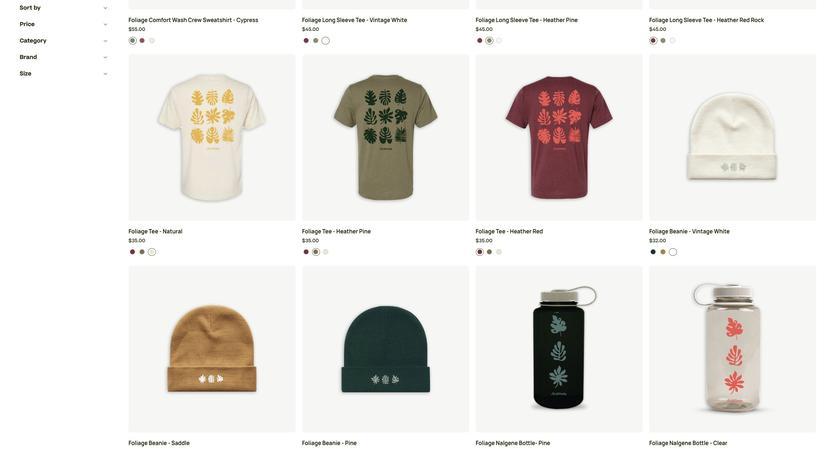 Task type: describe. For each thing, give the bounding box(es) containing it.
foliage comfort wash crew sweatshirt - cypress $55.00
[[129, 17, 259, 33]]

foliage for foliage beanie - pine
[[302, 440, 322, 447]]

white inside foliage beanie - vintage white $32.00
[[715, 228, 730, 236]]

vintage inside foliage long sleeve tee - vintage white $45.00
[[370, 17, 391, 24]]

$45.00 link for red
[[650, 26, 817, 34]]

price
[[20, 20, 35, 28]]

sort
[[20, 4, 32, 12]]

- inside foliage beanie - vintage white $32.00
[[689, 228, 692, 236]]

foliage long sleeve tee - vintage white $45.00
[[302, 17, 408, 33]]

pine inside foliage nalgene bottle- pine link
[[539, 440, 551, 447]]

vintage white image for comfort
[[149, 38, 155, 43]]

nalgene for bottle-
[[496, 440, 518, 447]]

heather red radio for foliage tee - heather red
[[476, 249, 484, 256]]

tee inside foliage tee - heather red $35.00
[[496, 228, 506, 236]]

category
[[20, 37, 47, 45]]

heather pine image for foliage long sleeve tee - heather pine
[[487, 38, 492, 43]]

foliage for foliage long sleeve tee - heather pine $45.00
[[476, 17, 495, 24]]

heather red rock radio for foliage long sleeve tee - heather pine
[[476, 37, 484, 44]]

vintage white radio for foliage long sleeve tee - heather pine
[[496, 37, 504, 44]]

foliage beanie - pine
[[302, 440, 357, 447]]

natural image for foliage tee - heather pine
[[323, 250, 328, 255]]

clear
[[714, 440, 728, 447]]

heather red image for foliage tee - natural
[[130, 250, 135, 255]]

foliage beanie - saddle link
[[129, 440, 296, 448]]

vintage white radio for foliage long sleeve tee - vintage white
[[322, 37, 330, 44]]

natural
[[163, 228, 183, 236]]

foliage tee - natural link
[[129, 228, 296, 236]]

option group for foliage long sleeve tee - heather pine
[[476, 37, 643, 44]]

beanie for vintage
[[670, 228, 688, 236]]

foliage for foliage nalgene bottle - clear
[[650, 440, 669, 447]]

$55.00
[[129, 26, 145, 33]]

foliage tee - natural $35.00
[[129, 228, 183, 245]]

foliage for foliage long sleeve tee - heather red rock $45.00
[[650, 17, 669, 24]]

foliage tee - heather pine link
[[302, 228, 470, 236]]

vintage white image for beanie
[[671, 250, 676, 255]]

vintage white image for foliage long sleeve tee - heather red rock
[[671, 38, 676, 43]]

$45.00 for foliage long sleeve tee - vintage white
[[302, 26, 319, 33]]

comfort
[[149, 17, 171, 24]]

$32.00
[[650, 238, 667, 245]]

foliage tee - heather red $35.00
[[476, 228, 543, 245]]

sort by button
[[20, 0, 109, 16]]

natural radio for natural
[[148, 249, 156, 256]]

natural radio for heather
[[496, 249, 504, 256]]

foliage long sleeve tee - heather red rock link
[[650, 16, 817, 24]]

$45.00 link for pine
[[476, 26, 643, 34]]

vintage white image for foliage long sleeve tee - vintage white
[[323, 38, 328, 43]]

nalgene for bottle
[[670, 440, 692, 447]]

Natural radio
[[322, 249, 330, 256]]

heather pine radio for foliage tee - heather pine
[[312, 249, 320, 256]]

foliage nalgene bottle - clear
[[650, 440, 728, 447]]

tee inside foliage long sleeve tee - heather pine $45.00
[[530, 17, 539, 24]]

heather pine image for foliage tee - heather pine
[[313, 250, 319, 255]]

foliage tee - heather pine $35.00
[[302, 228, 371, 245]]

pine inside foliage tee - heather pine $35.00
[[359, 228, 371, 236]]

natural image for foliage tee - heather red
[[497, 250, 502, 255]]

wash
[[172, 17, 187, 24]]

option group for foliage tee - natural
[[129, 249, 296, 256]]

bottle
[[693, 440, 709, 447]]

sweatshirt
[[203, 17, 232, 24]]

heather pine radio for foliage long sleeve tee - heather red rock
[[660, 37, 668, 44]]

$45.00 inside foliage long sleeve tee - heather red rock $45.00
[[650, 26, 667, 33]]

category button
[[20, 33, 109, 49]]

heather red radio for foliage tee - heather pine
[[303, 249, 310, 256]]

long for foliage long sleeve tee - heather pine
[[496, 17, 510, 24]]

heather red rock image for foliage long sleeve tee - heather pine
[[477, 38, 483, 43]]

$35.00 link for foliage tee - heather pine
[[302, 238, 470, 245]]

heather red image for foliage tee - heather red
[[477, 250, 483, 255]]

tee inside foliage long sleeve tee - heather red rock $45.00
[[703, 17, 713, 24]]

- inside foliage long sleeve tee - vintage white $45.00
[[367, 17, 369, 24]]

red inside foliage long sleeve tee - heather red rock $45.00
[[740, 17, 750, 24]]

$35.00 inside foliage tee - natural $35.00
[[129, 238, 145, 245]]

- inside foliage tee - heather red $35.00
[[507, 228, 509, 236]]

heather inside foliage long sleeve tee - heather pine $45.00
[[544, 17, 565, 24]]

option group for foliage comfort wash crew sweatshirt - cypress
[[129, 37, 296, 44]]



Task type: vqa. For each thing, say whether or not it's contained in the screenshot.
Accessories link
no



Task type: locate. For each thing, give the bounding box(es) containing it.
sleeve inside foliage long sleeve tee - heather pine $45.00
[[511, 17, 529, 24]]

Cypress radio
[[129, 37, 137, 44]]

vintage white radio right the saddle radio
[[669, 249, 677, 256]]

$35.00 link for foliage tee - heather red
[[476, 238, 643, 245]]

0 horizontal spatial nalgene
[[496, 440, 518, 447]]

$35.00 link down foliage tee - natural link
[[129, 238, 296, 245]]

foliage inside foliage comfort wash crew sweatshirt - cypress $55.00
[[129, 17, 148, 24]]

heather pine image inside radio
[[313, 38, 319, 43]]

2 long from the left
[[496, 17, 510, 24]]

beanie
[[670, 228, 688, 236], [149, 440, 167, 447], [323, 440, 341, 447]]

0 horizontal spatial vintage white radio
[[322, 37, 330, 44]]

1 horizontal spatial sleeve
[[511, 17, 529, 24]]

heather red rock image for foliage long sleeve tee - vintage white
[[304, 38, 309, 43]]

nalgene left bottle
[[670, 440, 692, 447]]

vintage white image
[[149, 38, 155, 43], [671, 250, 676, 255]]

$45.00 inside foliage long sleeve tee - heather pine $45.00
[[476, 26, 493, 33]]

heather red radio for foliage tee - natural
[[129, 249, 137, 256]]

foliage inside foliage long sleeve tee - heather red rock $45.00
[[650, 17, 669, 24]]

foliage for foliage comfort wash crew sweatshirt - cypress $55.00
[[129, 17, 148, 24]]

0 horizontal spatial heather red rock image
[[304, 38, 309, 43]]

option group down $55.00 link
[[129, 37, 296, 44]]

0 vertical spatial vintage
[[370, 17, 391, 24]]

$35.00
[[129, 238, 145, 245], [302, 238, 319, 245], [476, 238, 493, 245]]

$35.00 link for foliage tee - natural
[[129, 238, 296, 245]]

vintage white image right the saddle radio
[[671, 250, 676, 255]]

heather pine image
[[661, 38, 666, 43]]

2 $35.00 from the left
[[302, 238, 319, 245]]

$45.00 link down foliage long sleeve tee - heather red rock link
[[650, 26, 817, 34]]

vintage white radio for long
[[669, 37, 677, 44]]

2 horizontal spatial $45.00
[[650, 26, 667, 33]]

foliage for foliage long sleeve tee - vintage white $45.00
[[302, 17, 322, 24]]

red inside foliage tee - heather red $35.00
[[533, 228, 543, 236]]

1 vertical spatial vintage
[[693, 228, 713, 236]]

cypress image
[[130, 38, 135, 43]]

1 horizontal spatial vintage white image
[[497, 38, 502, 43]]

Vintage White radio
[[322, 37, 330, 44], [496, 37, 504, 44], [669, 249, 677, 256]]

3 sleeve from the left
[[684, 17, 702, 24]]

$32.00 link
[[650, 238, 817, 245]]

$45.00 link down foliage long sleeve tee - heather pine link
[[476, 26, 643, 34]]

- inside foliage comfort wash crew sweatshirt - cypress $55.00
[[233, 17, 236, 24]]

0 horizontal spatial sleeve
[[337, 17, 355, 24]]

foliage inside foliage nalgene bottle - clear link
[[650, 440, 669, 447]]

- inside foliage long sleeve tee - heather pine $45.00
[[540, 17, 543, 24]]

3 heather red rock image from the left
[[651, 38, 656, 43]]

long for foliage long sleeve tee - heather red rock
[[670, 17, 683, 24]]

natural image for foliage tee - natural
[[149, 250, 155, 255]]

1 vertical spatial vintage white image
[[671, 250, 676, 255]]

1 natural radio from the left
[[148, 249, 156, 256]]

beanie inside foliage beanie - vintage white $32.00
[[670, 228, 688, 236]]

foliage inside "foliage beanie - pine" "link"
[[302, 440, 322, 447]]

tee inside foliage tee - natural $35.00
[[149, 228, 158, 236]]

pine image
[[651, 250, 656, 255]]

vintage
[[370, 17, 391, 24], [693, 228, 713, 236]]

red
[[740, 17, 750, 24], [533, 228, 543, 236]]

-
[[233, 17, 236, 24], [367, 17, 369, 24], [540, 17, 543, 24], [714, 17, 716, 24], [159, 228, 162, 236], [333, 228, 336, 236], [507, 228, 509, 236], [689, 228, 692, 236], [168, 440, 171, 447], [342, 440, 344, 447], [710, 440, 713, 447]]

foliage inside foliage long sleeve tee - heather pine $45.00
[[476, 17, 495, 24]]

2 sleeve from the left
[[511, 17, 529, 24]]

vintage white image
[[323, 38, 328, 43], [497, 38, 502, 43], [671, 38, 676, 43]]

pine
[[567, 17, 578, 24], [359, 228, 371, 236], [345, 440, 357, 447], [539, 440, 551, 447]]

3 heather red image from the left
[[477, 250, 483, 255]]

heather inside foliage tee - heather red $35.00
[[510, 228, 532, 236]]

1 horizontal spatial beanie
[[323, 440, 341, 447]]

heather red image for foliage tee - heather pine
[[304, 250, 309, 255]]

2 horizontal spatial long
[[670, 17, 683, 24]]

nalgene
[[496, 440, 518, 447], [670, 440, 692, 447]]

0 horizontal spatial natural image
[[149, 250, 155, 255]]

0 horizontal spatial $45.00 link
[[302, 26, 470, 34]]

2 heather red image from the left
[[304, 250, 309, 255]]

crew
[[188, 17, 202, 24]]

2 horizontal spatial heather red rock radio
[[650, 37, 658, 44]]

0 horizontal spatial natural radio
[[148, 249, 156, 256]]

0 horizontal spatial white
[[392, 17, 408, 24]]

vintage white image down foliage long sleeve tee - heather pine $45.00
[[497, 38, 502, 43]]

1 $35.00 from the left
[[129, 238, 145, 245]]

beanie inside "foliage beanie - pine" "link"
[[323, 440, 341, 447]]

0 horizontal spatial long
[[323, 17, 336, 24]]

0 horizontal spatial $45.00
[[302, 26, 319, 33]]

vintage white image right heather pine icon
[[671, 38, 676, 43]]

option group for foliage beanie - vintage white
[[650, 249, 817, 256]]

foliage for foliage beanie - vintage white $32.00
[[650, 228, 669, 236]]

foliage comfort wash crew sweatshirt - cypress link
[[129, 16, 296, 24]]

vintage white image inside radio
[[671, 38, 676, 43]]

heather
[[544, 17, 565, 24], [717, 17, 739, 24], [337, 228, 358, 236], [510, 228, 532, 236]]

2 vintage white image from the left
[[497, 38, 502, 43]]

foliage inside foliage tee - heather pine $35.00
[[302, 228, 322, 236]]

foliage inside foliage tee - heather red $35.00
[[476, 228, 495, 236]]

brand
[[20, 53, 37, 61]]

1 horizontal spatial heather red rock image
[[477, 38, 483, 43]]

rock
[[752, 17, 765, 24]]

2 horizontal spatial $45.00 link
[[650, 26, 817, 34]]

Vintage White radio
[[148, 37, 156, 44], [669, 37, 677, 44]]

$45.00 link for white
[[302, 26, 470, 34]]

natural image down foliage tee - heather red $35.00
[[497, 250, 502, 255]]

vintage white image inside option
[[671, 250, 676, 255]]

vintage white image for foliage long sleeve tee - heather pine
[[497, 38, 502, 43]]

price button
[[20, 16, 109, 33]]

2 horizontal spatial vintage white image
[[671, 38, 676, 43]]

option group for foliage long sleeve tee - heather red rock
[[650, 37, 817, 44]]

1 vintage white image from the left
[[323, 38, 328, 43]]

foliage inside foliage beanie - vintage white $32.00
[[650, 228, 669, 236]]

3 $45.00 link from the left
[[650, 26, 817, 34]]

nalgene left bottle-
[[496, 440, 518, 447]]

Heather Red radio
[[129, 249, 137, 256], [303, 249, 310, 256], [476, 249, 484, 256]]

foliage inside foliage nalgene bottle- pine link
[[476, 440, 495, 447]]

1 vertical spatial white
[[715, 228, 730, 236]]

- inside foliage tee - heather pine $35.00
[[333, 228, 336, 236]]

foliage nalgene bottle- pine
[[476, 440, 551, 447]]

beanie inside foliage beanie - saddle link
[[149, 440, 167, 447]]

long inside foliage long sleeve tee - vintage white $45.00
[[323, 17, 336, 24]]

$45.00 inside foliage long sleeve tee - vintage white $45.00
[[302, 26, 319, 33]]

2 horizontal spatial heather red image
[[477, 250, 483, 255]]

0 horizontal spatial $35.00 link
[[129, 238, 296, 245]]

vintage white radio for comfort
[[148, 37, 156, 44]]

foliage long sleeve tee - vintage white link
[[302, 16, 470, 24]]

3 $35.00 link from the left
[[476, 238, 643, 245]]

size
[[20, 70, 31, 78]]

$45.00 for foliage long sleeve tee - heather pine
[[476, 26, 493, 33]]

white inside foliage long sleeve tee - vintage white $45.00
[[392, 17, 408, 24]]

1 horizontal spatial vintage white image
[[671, 250, 676, 255]]

option group for foliage tee - heather pine
[[303, 249, 470, 256]]

0 vertical spatial white
[[392, 17, 408, 24]]

long inside foliage long sleeve tee - heather pine $45.00
[[496, 17, 510, 24]]

heather pine image
[[313, 38, 319, 43], [487, 38, 492, 43], [140, 250, 145, 255], [313, 250, 319, 255], [487, 250, 492, 255]]

3 vintage white image from the left
[[671, 38, 676, 43]]

by
[[34, 4, 41, 12]]

foliage for foliage beanie - saddle
[[129, 440, 148, 447]]

1 horizontal spatial vintage white radio
[[669, 37, 677, 44]]

$45.00 link
[[302, 26, 470, 34], [476, 26, 643, 34], [650, 26, 817, 34]]

0 horizontal spatial vintage white image
[[323, 38, 328, 43]]

pine inside "foliage beanie - pine" "link"
[[345, 440, 357, 447]]

heather inside foliage tee - heather pine $35.00
[[337, 228, 358, 236]]

- inside foliage long sleeve tee - heather red rock $45.00
[[714, 17, 716, 24]]

heather pine radio for foliage tee - heather red
[[486, 249, 494, 256]]

natural image down foliage tee - heather pine $35.00
[[323, 250, 328, 255]]

Clay radio
[[138, 37, 146, 44]]

2 nalgene from the left
[[670, 440, 692, 447]]

1 long from the left
[[323, 17, 336, 24]]

0 horizontal spatial red
[[533, 228, 543, 236]]

vintage inside foliage beanie - vintage white $32.00
[[693, 228, 713, 236]]

heather pine radio for foliage tee - natural
[[138, 249, 146, 256]]

long inside foliage long sleeve tee - heather red rock $45.00
[[670, 17, 683, 24]]

1 heather red radio from the left
[[129, 249, 137, 256]]

2 horizontal spatial vintage white radio
[[669, 249, 677, 256]]

heather pine image for foliage tee - heather red
[[487, 250, 492, 255]]

saddle
[[172, 440, 190, 447]]

1 horizontal spatial nalgene
[[670, 440, 692, 447]]

tee inside foliage long sleeve tee - vintage white $45.00
[[356, 17, 365, 24]]

foliage nalgene bottle - clear link
[[650, 440, 817, 448]]

foliage for foliage tee - heather red $35.00
[[476, 228, 495, 236]]

0 horizontal spatial heather red rock radio
[[303, 37, 310, 44]]

beanie for saddle
[[149, 440, 167, 447]]

natural radio down foliage tee - heather red $35.00
[[496, 249, 504, 256]]

$35.00 link down foliage tee - heather pine link
[[302, 238, 470, 245]]

1 horizontal spatial heather red rock radio
[[476, 37, 484, 44]]

$45.00
[[302, 26, 319, 33], [476, 26, 493, 33], [650, 26, 667, 33]]

1 horizontal spatial heather red radio
[[303, 249, 310, 256]]

foliage beanie - vintage white $32.00
[[650, 228, 730, 245]]

$45.00 link down foliage long sleeve tee - vintage white link
[[302, 26, 470, 34]]

$35.00 inside foliage tee - heather red $35.00
[[476, 238, 493, 245]]

foliage for foliage tee - heather pine $35.00
[[302, 228, 322, 236]]

0 horizontal spatial vintage white radio
[[148, 37, 156, 44]]

1 horizontal spatial heather red image
[[304, 250, 309, 255]]

option group
[[129, 37, 296, 44], [303, 37, 470, 44], [476, 37, 643, 44], [650, 37, 817, 44], [129, 249, 296, 256], [303, 249, 470, 256], [476, 249, 643, 256], [650, 249, 817, 256]]

2 $45.00 link from the left
[[476, 26, 643, 34]]

heather pine image for foliage long sleeve tee - vintage white
[[313, 38, 319, 43]]

natural radio down foliage tee - natural $35.00
[[148, 249, 156, 256]]

0 horizontal spatial vintage
[[370, 17, 391, 24]]

clay image
[[140, 38, 145, 43]]

1 $45.00 link from the left
[[302, 26, 470, 34]]

1 vertical spatial red
[[533, 228, 543, 236]]

heather red rock radio for foliage long sleeve tee - heather red rock
[[650, 37, 658, 44]]

sleeve for foliage long sleeve tee - vintage white
[[337, 17, 355, 24]]

2 natural image from the left
[[323, 250, 328, 255]]

white
[[392, 17, 408, 24], [715, 228, 730, 236]]

size button
[[20, 66, 109, 82]]

2 horizontal spatial heather red radio
[[476, 249, 484, 256]]

option group down foliage tee - heather pine link
[[303, 249, 470, 256]]

1 sleeve from the left
[[337, 17, 355, 24]]

$55.00 link
[[129, 26, 296, 34]]

3 natural image from the left
[[497, 250, 502, 255]]

vintage white radio right clay radio
[[148, 37, 156, 44]]

3 long from the left
[[670, 17, 683, 24]]

1 horizontal spatial red
[[740, 17, 750, 24]]

foliage inside foliage long sleeve tee - vintage white $45.00
[[302, 17, 322, 24]]

bottle-
[[519, 440, 538, 447]]

Natural radio
[[148, 249, 156, 256], [496, 249, 504, 256]]

option group down the $32.00 link
[[650, 249, 817, 256]]

long
[[323, 17, 336, 24], [496, 17, 510, 24], [670, 17, 683, 24]]

heather red rock image for foliage long sleeve tee - heather red rock
[[651, 38, 656, 43]]

foliage
[[129, 17, 148, 24], [302, 17, 322, 24], [476, 17, 495, 24], [650, 17, 669, 24], [129, 228, 148, 236], [302, 228, 322, 236], [476, 228, 495, 236], [650, 228, 669, 236], [129, 440, 148, 447], [302, 440, 322, 447], [476, 440, 495, 447], [650, 440, 669, 447]]

2 natural radio from the left
[[496, 249, 504, 256]]

tee inside foliage tee - heather pine $35.00
[[323, 228, 332, 236]]

2 horizontal spatial beanie
[[670, 228, 688, 236]]

1 heather red rock image from the left
[[304, 38, 309, 43]]

- inside foliage tee - natural $35.00
[[159, 228, 162, 236]]

3 $35.00 from the left
[[476, 238, 493, 245]]

foliage long sleeve tee - heather pine $45.00
[[476, 17, 578, 33]]

1 horizontal spatial vintage white radio
[[496, 37, 504, 44]]

option group for foliage long sleeve tee - vintage white
[[303, 37, 470, 44]]

foliage beanie - pine link
[[302, 440, 470, 448]]

3 $45.00 from the left
[[650, 26, 667, 33]]

1 $35.00 link from the left
[[129, 238, 296, 245]]

sleeve for foliage long sleeve tee - heather red rock
[[684, 17, 702, 24]]

Heather Red Rock radio
[[303, 37, 310, 44], [476, 37, 484, 44], [650, 37, 658, 44]]

- inside "foliage beanie - pine" "link"
[[342, 440, 344, 447]]

foliage inside foliage beanie - saddle link
[[129, 440, 148, 447]]

1 horizontal spatial $35.00
[[302, 238, 319, 245]]

2 $45.00 from the left
[[476, 26, 493, 33]]

1 vintage white radio from the left
[[148, 37, 156, 44]]

Saddle radio
[[660, 249, 668, 256]]

option group down foliage long sleeve tee - heather red rock link
[[650, 37, 817, 44]]

0 vertical spatial red
[[740, 17, 750, 24]]

1 natural image from the left
[[149, 250, 155, 255]]

heather pine image for foliage tee - natural
[[140, 250, 145, 255]]

0 horizontal spatial heather red radio
[[129, 249, 137, 256]]

0 horizontal spatial beanie
[[149, 440, 167, 447]]

nalgene inside foliage nalgene bottle - clear link
[[670, 440, 692, 447]]

foliage long sleeve tee - heather red rock $45.00
[[650, 17, 765, 33]]

foliage long sleeve tee - heather pine link
[[476, 16, 643, 24]]

pine inside foliage long sleeve tee - heather pine $45.00
[[567, 17, 578, 24]]

2 horizontal spatial $35.00 link
[[476, 238, 643, 245]]

3 heather red rock radio from the left
[[650, 37, 658, 44]]

2 heather red rock radio from the left
[[476, 37, 484, 44]]

natural image inside radio
[[323, 250, 328, 255]]

$35.00 link down foliage tee - heather red link
[[476, 238, 643, 245]]

heather red rock radio for foliage long sleeve tee - vintage white
[[303, 37, 310, 44]]

vintage white image right heather pine radio
[[323, 38, 328, 43]]

- inside foliage beanie - saddle link
[[168, 440, 171, 447]]

2 horizontal spatial heather red rock image
[[651, 38, 656, 43]]

nalgene inside foliage nalgene bottle- pine link
[[496, 440, 518, 447]]

heather pine radio for foliage long sleeve tee - heather pine
[[486, 37, 494, 44]]

vintage white radio for foliage beanie - vintage white
[[669, 249, 677, 256]]

2 horizontal spatial natural image
[[497, 250, 502, 255]]

$35.00 link
[[129, 238, 296, 245], [302, 238, 470, 245], [476, 238, 643, 245]]

tee
[[356, 17, 365, 24], [530, 17, 539, 24], [703, 17, 713, 24], [149, 228, 158, 236], [323, 228, 332, 236], [496, 228, 506, 236]]

$35.00 for foliage tee - heather pine
[[302, 238, 319, 245]]

- inside foliage nalgene bottle - clear link
[[710, 440, 713, 447]]

1 horizontal spatial natural image
[[323, 250, 328, 255]]

sleeve for foliage long sleeve tee - heather pine
[[511, 17, 529, 24]]

3 heather red radio from the left
[[476, 249, 484, 256]]

1 horizontal spatial white
[[715, 228, 730, 236]]

2 horizontal spatial $35.00
[[476, 238, 493, 245]]

option group down foliage tee - heather red link
[[476, 249, 643, 256]]

option group down foliage long sleeve tee - heather pine link
[[476, 37, 643, 44]]

0 vertical spatial vintage white image
[[149, 38, 155, 43]]

vintage white radio down foliage long sleeve tee - heather pine $45.00
[[496, 37, 504, 44]]

foliage nalgene bottle- pine link
[[476, 440, 643, 448]]

sleeve inside foliage long sleeve tee - heather red rock $45.00
[[684, 17, 702, 24]]

1 heather red rock radio from the left
[[303, 37, 310, 44]]

2 $35.00 link from the left
[[302, 238, 470, 245]]

1 horizontal spatial natural radio
[[496, 249, 504, 256]]

long for foliage long sleeve tee - vintage white
[[323, 17, 336, 24]]

1 heather red image from the left
[[130, 250, 135, 255]]

sort by
[[20, 4, 41, 12]]

$35.00 inside foliage tee - heather pine $35.00
[[302, 238, 319, 245]]

Heather Pine radio
[[486, 37, 494, 44], [660, 37, 668, 44], [138, 249, 146, 256], [312, 249, 320, 256], [486, 249, 494, 256]]

1 nalgene from the left
[[496, 440, 518, 447]]

2 horizontal spatial sleeve
[[684, 17, 702, 24]]

foliage tee - heather red link
[[476, 228, 643, 236]]

sleeve inside foliage long sleeve tee - vintage white $45.00
[[337, 17, 355, 24]]

option group down foliage tee - natural link
[[129, 249, 296, 256]]

sleeve
[[337, 17, 355, 24], [511, 17, 529, 24], [684, 17, 702, 24]]

0 horizontal spatial heather red image
[[130, 250, 135, 255]]

cypress
[[237, 17, 259, 24]]

1 horizontal spatial $45.00 link
[[476, 26, 643, 34]]

1 horizontal spatial $45.00
[[476, 26, 493, 33]]

2 heather red rock image from the left
[[477, 38, 483, 43]]

vintage white radio right heather pine icon
[[669, 37, 677, 44]]

1 horizontal spatial vintage
[[693, 228, 713, 236]]

2 vintage white radio from the left
[[669, 37, 677, 44]]

vintage white image right clay radio
[[149, 38, 155, 43]]

$35.00 for foliage tee - heather red
[[476, 238, 493, 245]]

vintage white radio right heather pine radio
[[322, 37, 330, 44]]

vintage white image inside radio
[[149, 38, 155, 43]]

1 $45.00 from the left
[[302, 26, 319, 33]]

Pine radio
[[650, 249, 658, 256]]

0 horizontal spatial $35.00
[[129, 238, 145, 245]]

1 horizontal spatial long
[[496, 17, 510, 24]]

natural image
[[149, 250, 155, 255], [323, 250, 328, 255], [497, 250, 502, 255]]

Heather Pine radio
[[312, 37, 320, 44]]

heather red image
[[130, 250, 135, 255], [304, 250, 309, 255], [477, 250, 483, 255]]

option group for foliage tee - heather red
[[476, 249, 643, 256]]

saddle image
[[661, 250, 666, 255]]

foliage beanie - saddle
[[129, 440, 190, 447]]

heather inside foliage long sleeve tee - heather red rock $45.00
[[717, 17, 739, 24]]

foliage beanie - vintage white link
[[650, 228, 817, 236]]

beanie for pine
[[323, 440, 341, 447]]

foliage inside foliage tee - natural $35.00
[[129, 228, 148, 236]]

option group down foliage long sleeve tee - vintage white link
[[303, 37, 470, 44]]

brand button
[[20, 49, 109, 66]]

natural image down foliage tee - natural $35.00
[[149, 250, 155, 255]]

foliage for foliage nalgene bottle- pine
[[476, 440, 495, 447]]

0 horizontal spatial vintage white image
[[149, 38, 155, 43]]

2 heather red radio from the left
[[303, 249, 310, 256]]

heather red rock image
[[304, 38, 309, 43], [477, 38, 483, 43], [651, 38, 656, 43]]

foliage for foliage tee - natural $35.00
[[129, 228, 148, 236]]

1 horizontal spatial $35.00 link
[[302, 238, 470, 245]]



